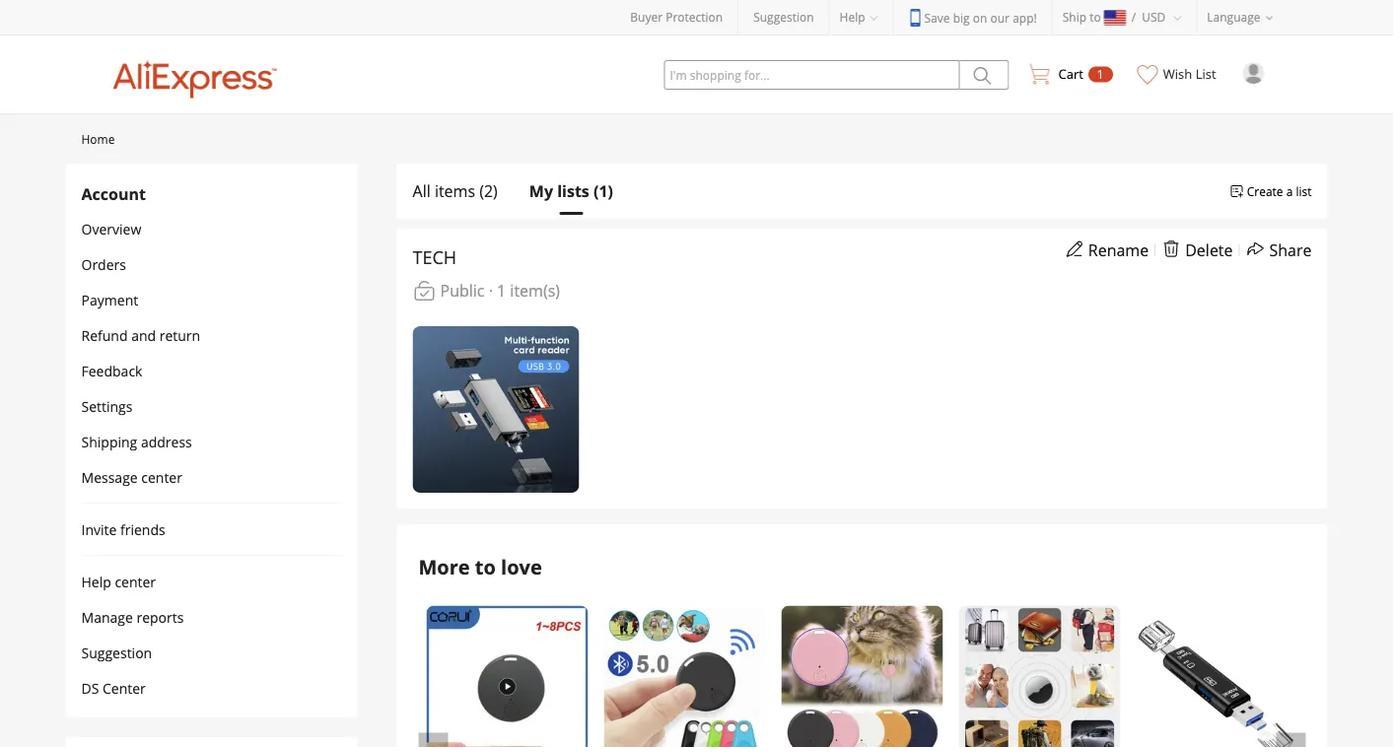 Task type: vqa. For each thing, say whether or not it's contained in the screenshot.
the bottom "center"
yes



Task type: locate. For each thing, give the bounding box(es) containing it.
buyer protection link
[[630, 9, 723, 25]]

1 vertical spatial to
[[475, 553, 496, 580]]

and
[[131, 326, 156, 345]]

0 vertical spatial 1
[[1097, 66, 1104, 82]]

app!
[[1013, 9, 1037, 26]]

wish list
[[1163, 65, 1216, 83]]

home
[[81, 131, 115, 147]]

help
[[840, 9, 865, 25], [81, 572, 111, 591]]

0 vertical spatial help
[[840, 9, 865, 25]]

1 vertical spatial center
[[115, 572, 156, 591]]

center up the manage reports
[[115, 572, 156, 591]]

manage reports
[[81, 608, 184, 627]]

ds
[[81, 679, 99, 698]]

payment
[[81, 290, 138, 309]]

my
[[529, 180, 553, 202]]

more
[[419, 553, 470, 580]]

to for more
[[475, 553, 496, 580]]

on
[[973, 9, 987, 26]]

0 horizontal spatial to
[[475, 553, 496, 580]]

0 horizontal spatial suggestion
[[81, 643, 152, 662]]

center down address
[[141, 468, 182, 487]]

1~8pcs mini gps tracker 5.0 anti-lost device pet kids bag wallet tracking for ios/ android smart finder locator image
[[426, 606, 588, 747]]

address
[[141, 432, 192, 451]]

shipping address
[[81, 432, 192, 451]]

buyer
[[630, 9, 663, 25]]

overview
[[81, 219, 141, 238]]

1 vertical spatial help
[[81, 572, 111, 591]]

suggestion up "i'm shopping for..." text box
[[753, 9, 814, 25]]

my lists (1)
[[529, 180, 613, 202]]

1 horizontal spatial help
[[840, 9, 865, 25]]

more to love
[[419, 553, 542, 580]]

0 horizontal spatial 1
[[497, 280, 506, 301]]

our
[[990, 9, 1010, 26]]

suggestion up ds center
[[81, 643, 152, 662]]

0 vertical spatial suggestion
[[753, 9, 814, 25]]

lists
[[557, 180, 589, 202]]

all
[[413, 180, 431, 202]]

to left love
[[475, 553, 496, 580]]

delete
[[1185, 240, 1233, 261]]

1 vertical spatial 1
[[497, 280, 506, 301]]

help for help center
[[81, 572, 111, 591]]

suggestion
[[753, 9, 814, 25], [81, 643, 152, 662]]

to right ship at right
[[1090, 9, 1101, 25]]

center
[[141, 468, 182, 487], [115, 572, 156, 591]]

help for help
[[840, 9, 865, 25]]

to
[[1090, 9, 1101, 25], [475, 553, 496, 580]]

list
[[1296, 183, 1312, 199]]

refund
[[81, 326, 128, 345]]

reports
[[137, 608, 184, 627]]

0 vertical spatial to
[[1090, 9, 1101, 25]]

help up manage
[[81, 572, 111, 591]]

1 right cart on the right top
[[1097, 66, 1104, 82]]

help right suggestion link
[[840, 9, 865, 25]]

0 vertical spatial center
[[141, 468, 182, 487]]

None submit
[[960, 60, 1009, 90]]

mini bluetooth 4.0 anti-lost device gps tracker round anti-lost device fashion pet kids bag wallet tracking smart finder locator image
[[959, 606, 1121, 747]]

(1)
[[594, 180, 613, 202]]

1
[[1097, 66, 1104, 82], [497, 280, 506, 301]]

5 in 1 multifunction usb 3.0 type c/usb /micro usb/tf/sd memory card reader otg card reader adapter mobile phone accessories image
[[1136, 606, 1298, 747]]

1 horizontal spatial to
[[1090, 9, 1101, 25]]

all items (2)
[[413, 180, 498, 202]]

wish list link
[[1128, 35, 1227, 100]]

message center
[[81, 468, 182, 487]]

public · 1 item(s)
[[440, 280, 560, 301]]

0 horizontal spatial help
[[81, 572, 111, 591]]

shipping
[[81, 432, 137, 451]]

save big on our app! link
[[909, 9, 1037, 27]]

friends
[[120, 520, 165, 539]]

public
[[440, 280, 485, 301]]

manage
[[81, 608, 133, 627]]

tech
[[413, 246, 457, 270]]

suggestion link
[[753, 9, 814, 25]]

1 horizontal spatial 1
[[1097, 66, 1104, 82]]

1 horizontal spatial suggestion
[[753, 9, 814, 25]]

mini dog gps bluetooth 5.0 tracker anti-lost device round anti-lost device pet kids bag wallet tracking smart finder locator image
[[781, 606, 943, 747]]

ship
[[1063, 9, 1087, 25]]

buyer protection
[[630, 9, 723, 25]]

item(s)
[[510, 280, 560, 301]]

1 right ·
[[497, 280, 506, 301]]

orders
[[81, 255, 126, 274]]



Task type: describe. For each thing, give the bounding box(es) containing it.
refund and return
[[81, 326, 200, 345]]

create
[[1247, 183, 1283, 199]]

save
[[924, 9, 950, 26]]

/
[[1132, 9, 1136, 25]]

I'm shopping for... text field
[[664, 60, 960, 90]]

language link
[[1197, 0, 1288, 35]]

/ usd
[[1132, 9, 1166, 25]]

ship to
[[1063, 9, 1101, 25]]

mini gps mobile bluetooth 5.0 tracker anti-lost device round anti-lost device pet kids bag wallet tracking smart finder locator image
[[604, 606, 766, 747]]

share
[[1270, 240, 1312, 261]]

wish
[[1163, 65, 1192, 83]]

center for help center
[[115, 572, 156, 591]]

feedback
[[81, 361, 142, 380]]

return
[[159, 326, 200, 345]]

to for ship
[[1090, 9, 1101, 25]]

protection
[[666, 9, 723, 25]]

create a list
[[1247, 183, 1312, 199]]

1 vertical spatial suggestion
[[81, 643, 152, 662]]

home link
[[81, 131, 115, 147]]

message
[[81, 468, 138, 487]]

rename
[[1088, 240, 1149, 261]]

a
[[1286, 183, 1293, 199]]

settings
[[81, 397, 133, 416]]

save big on our app!
[[924, 9, 1037, 26]]

(2)
[[479, 180, 498, 202]]

language
[[1207, 9, 1261, 25]]

love
[[501, 553, 542, 580]]

ds center
[[81, 679, 146, 698]]

center
[[103, 679, 146, 698]]

center for message center
[[141, 468, 182, 487]]

list
[[1196, 65, 1216, 83]]

items
[[435, 180, 475, 202]]

invite friends
[[81, 520, 165, 539]]

cart
[[1058, 65, 1083, 83]]

account
[[81, 183, 146, 204]]

big
[[953, 9, 970, 26]]

usd
[[1142, 9, 1166, 25]]

help center
[[81, 572, 156, 591]]

·
[[489, 280, 493, 301]]

invite
[[81, 520, 117, 539]]



